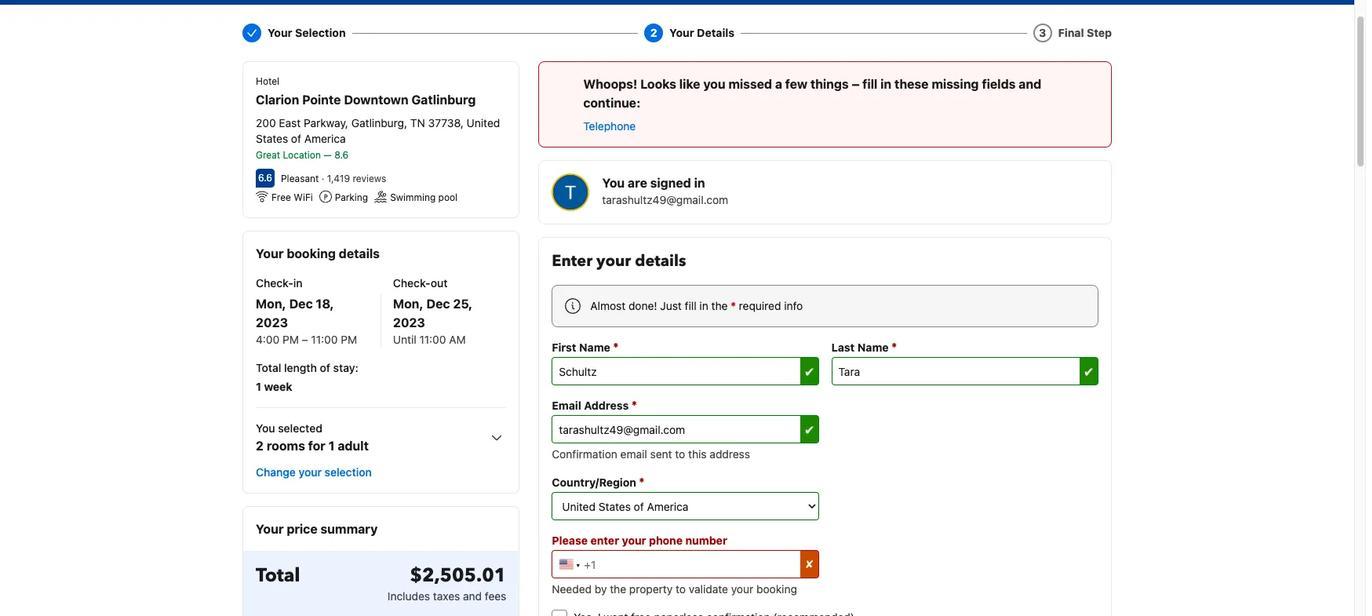 Task type: locate. For each thing, give the bounding box(es) containing it.
2 2023 from the left
[[393, 316, 425, 330]]

booking up "18,"
[[287, 247, 336, 261]]

dec left "18,"
[[289, 297, 313, 311]]

* left required
[[731, 299, 736, 312]]

country/region *
[[552, 475, 645, 489]]

dec for 18,
[[289, 297, 313, 311]]

name right last on the bottom right of the page
[[858, 341, 889, 354]]

in down your booking details
[[293, 276, 303, 290]]

total for total
[[256, 563, 300, 589]]

1 vertical spatial to
[[676, 583, 686, 596]]

of left stay:
[[320, 361, 331, 374]]

1 vertical spatial total
[[256, 563, 300, 589]]

confirmation email sent to this address
[[552, 447, 750, 461]]

25,
[[453, 297, 473, 311]]

2 name from the left
[[858, 341, 889, 354]]

1 horizontal spatial mon,
[[393, 297, 424, 311]]

in left these
[[881, 77, 892, 91]]

0 horizontal spatial booking
[[287, 247, 336, 261]]

1 vertical spatial of
[[320, 361, 331, 374]]

your left the price
[[256, 522, 284, 536]]

0 horizontal spatial and
[[463, 590, 482, 603]]

1 horizontal spatial details
[[635, 250, 686, 272]]

things
[[811, 77, 849, 91]]

2023 up 'until'
[[393, 316, 425, 330]]

and left fees
[[463, 590, 482, 603]]

– right things
[[852, 77, 860, 91]]

8.6
[[335, 149, 349, 161]]

of down the east
[[291, 132, 301, 145]]

0 vertical spatial and
[[1019, 77, 1042, 91]]

the left required
[[712, 299, 728, 312]]

rooms
[[267, 439, 305, 453]]

fill right just
[[685, 299, 697, 312]]

check- for mon, dec 25, 2023
[[393, 276, 431, 290]]

0 horizontal spatial you
[[256, 422, 275, 435]]

check-in mon, dec 18, 2023 4:00 pm – 11:00 pm
[[256, 276, 357, 346]]

to left this
[[675, 447, 686, 461]]

email
[[552, 399, 582, 412]]

final step
[[1059, 26, 1112, 39]]

2023 up 4:00 pm
[[256, 316, 288, 330]]

pleasant
[[281, 173, 319, 184]]

1 horizontal spatial and
[[1019, 77, 1042, 91]]

details for enter your details
[[635, 250, 686, 272]]

1 right for
[[329, 439, 335, 453]]

0 horizontal spatial 1
[[256, 380, 261, 393]]

2 mon, from the left
[[393, 297, 424, 311]]

2
[[651, 26, 658, 39], [256, 439, 264, 453]]

0 horizontal spatial check-
[[256, 276, 293, 290]]

details down parking
[[339, 247, 380, 261]]

your
[[268, 26, 292, 39], [670, 26, 695, 39], [256, 247, 284, 261], [256, 522, 284, 536]]

11:00 pm
[[311, 333, 357, 346]]

includes
[[388, 590, 430, 603]]

you left 'are'
[[602, 176, 625, 190]]

you inside you selected 2 rooms for  1 adult
[[256, 422, 275, 435]]

validate
[[689, 583, 729, 596]]

2023 for mon, dec 18, 2023
[[256, 316, 288, 330]]

the right by
[[610, 583, 627, 596]]

your for your details
[[670, 26, 695, 39]]

1 horizontal spatial –
[[852, 77, 860, 91]]

selected
[[278, 422, 323, 435]]

mon, up 'until'
[[393, 297, 424, 311]]

1 left week
[[256, 380, 261, 393]]

1 vertical spatial the
[[610, 583, 627, 596]]

1 horizontal spatial 1
[[329, 439, 335, 453]]

1 total from the top
[[256, 361, 281, 374]]

few
[[786, 77, 808, 91]]

0 vertical spatial 2
[[651, 26, 658, 39]]

check- inside the check-in mon, dec 18, 2023 4:00 pm – 11:00 pm
[[256, 276, 293, 290]]

looks
[[641, 77, 677, 91]]

mon, up 4:00 pm
[[256, 297, 286, 311]]

first
[[552, 341, 577, 354]]

0 vertical spatial –
[[852, 77, 860, 91]]

total for total length of stay: 1 week
[[256, 361, 281, 374]]

in right signed on the top of page
[[695, 176, 706, 190]]

1 horizontal spatial name
[[858, 341, 889, 354]]

signed
[[651, 176, 692, 190]]

your left the selection
[[268, 26, 292, 39]]

needed
[[552, 583, 592, 596]]

mon, inside "check-out mon, dec 25, 2023 until 11:00 am"
[[393, 297, 424, 311]]

booking right the validate
[[757, 583, 798, 596]]

·
[[322, 173, 324, 184]]

and right fields
[[1019, 77, 1042, 91]]

200 east parkway, gatlinburg, tn 37738, united states of america button
[[256, 115, 507, 147]]

name inside first name *
[[579, 341, 611, 354]]

0 vertical spatial 1
[[256, 380, 261, 393]]

2 total from the top
[[256, 563, 300, 589]]

None text field
[[552, 357, 819, 385], [832, 357, 1099, 385], [552, 357, 819, 385], [832, 357, 1099, 385]]

dec down out
[[427, 297, 450, 311]]

property
[[630, 583, 673, 596]]

free wifi
[[272, 192, 313, 203]]

0 vertical spatial booking
[[287, 247, 336, 261]]

fees
[[485, 590, 507, 603]]

of inside 200 east parkway, gatlinburg, tn 37738, united states of america great location — 8.6
[[291, 132, 301, 145]]

last
[[832, 341, 855, 354]]

* right last on the bottom right of the page
[[892, 340, 897, 354]]

200 east parkway, gatlinburg, tn 37738, united states of america great location — 8.6
[[256, 116, 500, 161]]

in right just
[[700, 299, 709, 312]]

0 horizontal spatial mon,
[[256, 297, 286, 311]]

details for your booking details
[[339, 247, 380, 261]]

scored 6.6 element
[[256, 169, 275, 188]]

united
[[467, 116, 500, 130]]

the
[[712, 299, 728, 312], [610, 583, 627, 596]]

0 vertical spatial fill
[[863, 77, 878, 91]]

your left details
[[670, 26, 695, 39]]

your details
[[670, 26, 735, 39]]

1 horizontal spatial booking
[[757, 583, 798, 596]]

fill
[[863, 77, 878, 91], [685, 299, 697, 312]]

total down the price
[[256, 563, 300, 589]]

your booking details
[[256, 247, 380, 261]]

0 vertical spatial you
[[602, 176, 625, 190]]

this
[[689, 447, 707, 461]]

you inside you are signed in tarashultz49@gmail.com
[[602, 176, 625, 190]]

to
[[675, 447, 686, 461], [676, 583, 686, 596]]

1,419
[[327, 173, 350, 184]]

location
[[283, 149, 321, 161]]

like
[[680, 77, 701, 91]]

your for your price summary
[[256, 522, 284, 536]]

2 dec from the left
[[427, 297, 450, 311]]

1 vertical spatial 1
[[329, 439, 335, 453]]

parking
[[335, 192, 368, 203]]

6.6
[[258, 172, 272, 184]]

200
[[256, 116, 276, 130]]

0 vertical spatial total
[[256, 361, 281, 374]]

change
[[256, 466, 296, 479]]

in inside whoops! looks like you missed a few things – fill in these missing fields and continue:
[[881, 77, 892, 91]]

enter your details
[[552, 250, 686, 272]]

1 vertical spatial –
[[302, 333, 308, 346]]

just
[[661, 299, 682, 312]]

total up week
[[256, 361, 281, 374]]

1 horizontal spatial check-
[[393, 276, 431, 290]]

* for first name *
[[613, 340, 619, 354]]

– right 4:00 pm
[[302, 333, 308, 346]]

0 horizontal spatial details
[[339, 247, 380, 261]]

your inside alert
[[622, 534, 647, 547]]

dec
[[289, 297, 313, 311], [427, 297, 450, 311]]

name for last name *
[[858, 341, 889, 354]]

Double-check for typos text field
[[552, 415, 819, 444]]

total inside total length of stay: 1 week
[[256, 361, 281, 374]]

your down free on the left
[[256, 247, 284, 261]]

1 horizontal spatial fill
[[863, 77, 878, 91]]

0 horizontal spatial 2023
[[256, 316, 288, 330]]

mon, inside the check-in mon, dec 18, 2023 4:00 pm – 11:00 pm
[[256, 297, 286, 311]]

0 horizontal spatial name
[[579, 341, 611, 354]]

1 mon, from the left
[[256, 297, 286, 311]]

parkway,
[[304, 116, 349, 130]]

change your selection link
[[250, 458, 378, 487]]

2023 inside the check-in mon, dec 18, 2023 4:00 pm – 11:00 pm
[[256, 316, 288, 330]]

0 horizontal spatial 2
[[256, 439, 264, 453]]

name right 'first'
[[579, 341, 611, 354]]

stay:
[[333, 361, 359, 374]]

1 name from the left
[[579, 341, 611, 354]]

2023 inside "check-out mon, dec 25, 2023 until 11:00 am"
[[393, 316, 425, 330]]

* down almost
[[613, 340, 619, 354]]

* for last name *
[[892, 340, 897, 354]]

in
[[881, 77, 892, 91], [695, 176, 706, 190], [293, 276, 303, 290], [700, 299, 709, 312]]

1
[[256, 380, 261, 393], [329, 439, 335, 453]]

*
[[731, 299, 736, 312], [613, 340, 619, 354], [892, 340, 897, 354], [632, 398, 637, 412], [639, 475, 645, 489]]

1 horizontal spatial the
[[712, 299, 728, 312]]

to down +1 text field
[[676, 583, 686, 596]]

0 horizontal spatial –
[[302, 333, 308, 346]]

mon,
[[256, 297, 286, 311], [393, 297, 424, 311]]

1 inside you selected 2 rooms for  1 adult
[[329, 439, 335, 453]]

0 horizontal spatial of
[[291, 132, 301, 145]]

3
[[1039, 26, 1047, 39]]

1 check- from the left
[[256, 276, 293, 290]]

you
[[602, 176, 625, 190], [256, 422, 275, 435]]

1 vertical spatial 2
[[256, 439, 264, 453]]

1 horizontal spatial of
[[320, 361, 331, 374]]

confirmation
[[552, 447, 618, 461]]

mon, for mon, dec 18, 2023
[[256, 297, 286, 311]]

telephone link
[[584, 119, 636, 134]]

total length of stay: 1 week
[[256, 361, 359, 393]]

of
[[291, 132, 301, 145], [320, 361, 331, 374]]

0 horizontal spatial fill
[[685, 299, 697, 312]]

0 horizontal spatial dec
[[289, 297, 313, 311]]

2 check- from the left
[[393, 276, 431, 290]]

1 horizontal spatial dec
[[427, 297, 450, 311]]

2 left rooms
[[256, 439, 264, 453]]

you up rooms
[[256, 422, 275, 435]]

2023
[[256, 316, 288, 330], [393, 316, 425, 330]]

1 horizontal spatial 2023
[[393, 316, 425, 330]]

– inside the check-in mon, dec 18, 2023 4:00 pm – 11:00 pm
[[302, 333, 308, 346]]

dec inside the check-in mon, dec 18, 2023 4:00 pm – 11:00 pm
[[289, 297, 313, 311]]

last name *
[[832, 340, 897, 354]]

* right address
[[632, 398, 637, 412]]

1 2023 from the left
[[256, 316, 288, 330]]

name inside last name *
[[858, 341, 889, 354]]

* for email address *
[[632, 398, 637, 412]]

and
[[1019, 77, 1042, 91], [463, 590, 482, 603]]

2 left your details
[[651, 26, 658, 39]]

adult
[[338, 439, 369, 453]]

check- down your booking details
[[256, 276, 293, 290]]

1 vertical spatial and
[[463, 590, 482, 603]]

dec inside "check-out mon, dec 25, 2023 until 11:00 am"
[[427, 297, 450, 311]]

almost
[[591, 299, 626, 312]]

address
[[710, 447, 750, 461]]

details up just
[[635, 250, 686, 272]]

done!
[[629, 299, 658, 312]]

fill right things
[[863, 77, 878, 91]]

1 horizontal spatial 2
[[651, 26, 658, 39]]

check- inside "check-out mon, dec 25, 2023 until 11:00 am"
[[393, 276, 431, 290]]

1 dec from the left
[[289, 297, 313, 311]]

you selected 2 rooms for  1 adult
[[256, 422, 369, 453]]

free
[[272, 192, 291, 203]]

* down email
[[639, 475, 645, 489]]

1 vertical spatial you
[[256, 422, 275, 435]]

0 vertical spatial of
[[291, 132, 301, 145]]

1 horizontal spatial you
[[602, 176, 625, 190]]

taxes
[[433, 590, 460, 603]]

info
[[784, 299, 803, 312]]

check- up 'until'
[[393, 276, 431, 290]]

country/region
[[552, 476, 637, 489]]

your
[[597, 250, 631, 272], [299, 466, 322, 479], [622, 534, 647, 547], [731, 583, 754, 596]]



Task type: describe. For each thing, give the bounding box(es) containing it.
– inside whoops! looks like you missed a few things – fill in these missing fields and continue:
[[852, 77, 860, 91]]

pleasant · 1,419 reviews
[[281, 173, 386, 184]]

needed by the property to validate your booking
[[552, 583, 798, 596]]

selection
[[295, 26, 346, 39]]

your for your booking details
[[256, 247, 284, 261]]

you for you are signed in
[[602, 176, 625, 190]]

pool
[[439, 192, 458, 203]]

37738,
[[428, 116, 464, 130]]

+1 text field
[[552, 550, 819, 579]]

price
[[287, 522, 318, 536]]

telephone
[[584, 119, 636, 133]]

your selection
[[268, 26, 346, 39]]

whoops! looks like you missed a few things – fill in these missing fields and continue:
[[584, 77, 1042, 110]]

downtown
[[344, 93, 409, 107]]

mon, for mon, dec 25, 2023
[[393, 297, 424, 311]]

phone
[[649, 534, 683, 547]]

please
[[552, 534, 588, 547]]

out
[[431, 276, 448, 290]]

final
[[1059, 26, 1085, 39]]

fill inside whoops! looks like you missed a few things – fill in these missing fields and continue:
[[863, 77, 878, 91]]

until
[[393, 333, 417, 346]]

selection
[[325, 466, 372, 479]]

america
[[304, 132, 346, 145]]

by
[[595, 583, 607, 596]]

email
[[621, 447, 648, 461]]

summary
[[321, 522, 378, 536]]

east
[[279, 116, 301, 130]]

0 vertical spatial the
[[712, 299, 728, 312]]

for
[[308, 439, 326, 453]]

11:00 am
[[420, 333, 466, 346]]

you for you selected
[[256, 422, 275, 435]]

week
[[264, 380, 293, 393]]

fields
[[982, 77, 1016, 91]]

1 vertical spatial booking
[[757, 583, 798, 596]]

sent
[[650, 447, 672, 461]]

2023 for mon, dec 25, 2023
[[393, 316, 425, 330]]

required
[[739, 299, 781, 312]]

hotel
[[256, 75, 280, 87]]

email address *
[[552, 398, 637, 412]]

missing
[[932, 77, 979, 91]]

1 inside total length of stay: 1 week
[[256, 380, 261, 393]]

missed
[[729, 77, 772, 91]]

a
[[775, 77, 783, 91]]

gatlinburg,
[[351, 116, 407, 130]]

tarashultz49@gmail.com
[[602, 193, 729, 206]]

in inside you are signed in tarashultz49@gmail.com
[[695, 176, 706, 190]]

please enter your phone number alert
[[552, 533, 819, 549]]

swimming pool
[[390, 192, 458, 203]]

great
[[256, 149, 280, 161]]

step
[[1087, 26, 1112, 39]]

first name *
[[552, 340, 619, 354]]

$2,505.01
[[410, 563, 507, 589]]

please enter your phone number
[[552, 534, 728, 547]]

clarion
[[256, 93, 299, 107]]

18,
[[316, 297, 334, 311]]

tn
[[410, 116, 425, 130]]

of inside total length of stay: 1 week
[[320, 361, 331, 374]]

enter
[[591, 534, 620, 547]]

these
[[895, 77, 929, 91]]

whoops!
[[584, 77, 638, 91]]

and inside whoops! looks like you missed a few things – fill in these missing fields and continue:
[[1019, 77, 1042, 91]]

reviews
[[353, 173, 386, 184]]

wifi
[[294, 192, 313, 203]]

continue:
[[584, 96, 641, 110]]

details
[[697, 26, 735, 39]]

you are signed in tarashultz49@gmail.com
[[602, 176, 729, 206]]

2 inside you selected 2 rooms for  1 adult
[[256, 439, 264, 453]]

—
[[324, 149, 332, 161]]

dec for 25,
[[427, 297, 450, 311]]

1 vertical spatial fill
[[685, 299, 697, 312]]

states
[[256, 132, 288, 145]]

almost done! just fill in the * required info
[[591, 299, 803, 312]]

check- for mon, dec 18, 2023
[[256, 276, 293, 290]]

change your selection
[[256, 466, 372, 479]]

0 vertical spatial to
[[675, 447, 686, 461]]

name for first name *
[[579, 341, 611, 354]]

in inside the check-in mon, dec 18, 2023 4:00 pm – 11:00 pm
[[293, 276, 303, 290]]

length
[[284, 361, 317, 374]]

you
[[704, 77, 726, 91]]

gatlinburg
[[412, 93, 476, 107]]

swimming
[[390, 192, 436, 203]]

rated pleasant element
[[281, 173, 319, 184]]

your for your selection
[[268, 26, 292, 39]]

includes taxes and fees
[[388, 590, 507, 603]]

0 horizontal spatial the
[[610, 583, 627, 596]]



Task type: vqa. For each thing, say whether or not it's contained in the screenshot.
Yes,
no



